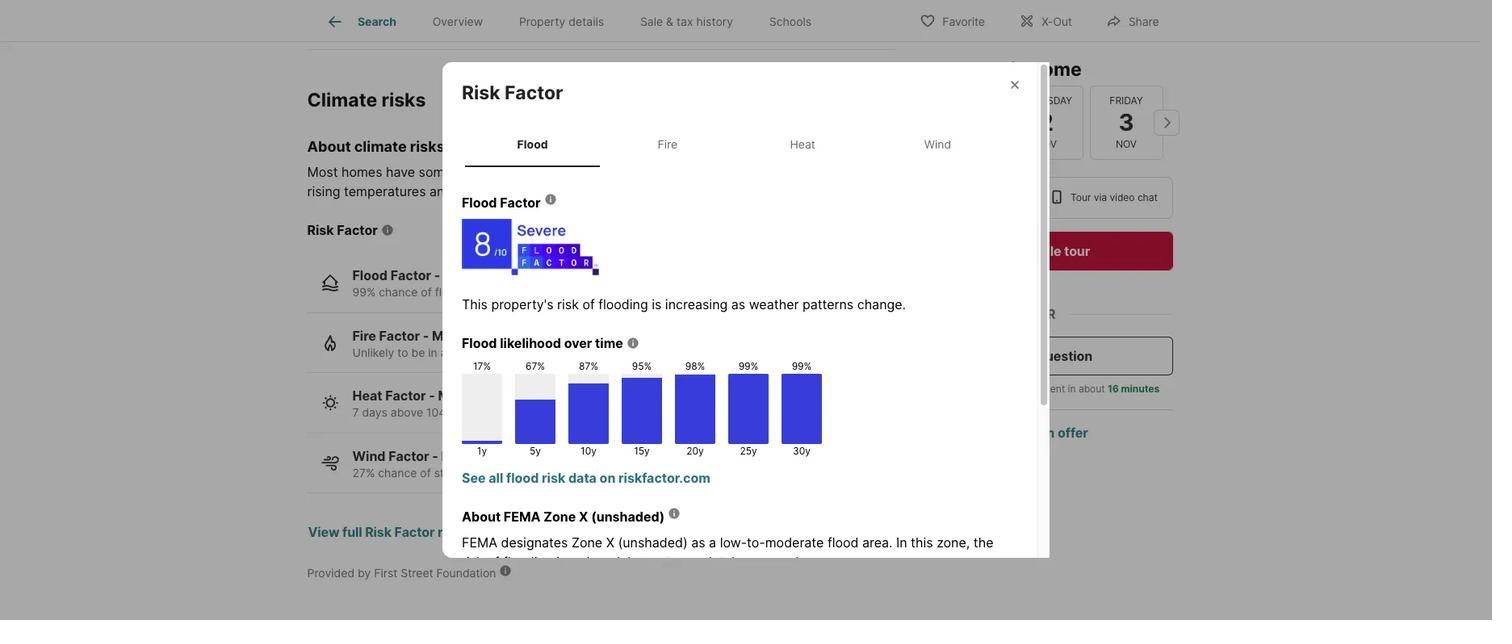 Task type: describe. For each thing, give the bounding box(es) containing it.
98%
[[685, 360, 705, 372]]

fire for fire
[[658, 137, 678, 151]]

risk up over
[[557, 297, 579, 313]]

friday
[[1110, 94, 1143, 106]]

see all flood risk data on riskfactor.com link
[[462, 470, 710, 486]]

17%
[[473, 360, 491, 372]]

next image
[[1153, 110, 1179, 136]]

a inside button
[[1027, 348, 1035, 364]]

flood factor
[[462, 195, 541, 211]]

0 vertical spatial and
[[606, 164, 628, 180]]

chat
[[1138, 191, 1158, 203]]

year,
[[530, 406, 556, 419]]

fire factor - minimal unlikely to be in a wildfire in next 30 years
[[352, 328, 578, 359]]

15y
[[634, 445, 650, 457]]

in right agent
[[1068, 383, 1076, 395]]

natural
[[497, 164, 539, 180]]

thursday 2 nov
[[1020, 94, 1072, 150]]

7
[[352, 406, 359, 419]]

schedule
[[1003, 243, 1061, 259]]

0 vertical spatial this
[[992, 58, 1026, 81]]

impacted
[[680, 164, 737, 180]]

nov for 3
[[1116, 138, 1137, 150]]

of up over
[[582, 297, 595, 313]]

history
[[696, 15, 733, 28]]

completely
[[675, 554, 742, 570]]

risk left data
[[542, 470, 565, 486]]

risk factor element
[[462, 62, 583, 105]]

tour via video chat option
[[1038, 177, 1173, 219]]

99% inside flood factor - severe 99% chance of flooding in next 30 years
[[352, 285, 376, 299]]

share
[[1129, 14, 1159, 28]]

start an offer
[[1004, 425, 1088, 441]]

report
[[438, 524, 477, 540]]

a inside fire factor - minimal unlikely to be in a wildfire in next 30 years
[[441, 345, 447, 359]]

major for wind factor - major
[[441, 448, 477, 464]]

flood for flood likelihood over time
[[462, 335, 497, 351]]

next inside flood factor - severe 99% chance of flooding in next 30 years
[[494, 285, 517, 299]]

in down minimal
[[428, 345, 437, 359]]

10y
[[581, 445, 597, 457]]

tab list containing search
[[307, 0, 843, 41]]

zone for designates
[[572, 535, 602, 551]]

5y
[[530, 445, 541, 457]]

moderate
[[765, 535, 824, 551]]

view full risk factor report button
[[307, 513, 477, 552]]

0 horizontal spatial risk
[[307, 222, 334, 238]]

3
[[1119, 108, 1134, 136]]

1 days from the left
[[362, 406, 387, 419]]

factor down natural
[[500, 195, 541, 211]]

fire for fire factor - minimal unlikely to be in a wildfire in next 30 years
[[352, 328, 376, 344]]

from
[[983, 383, 1004, 395]]

due
[[856, 164, 879, 180]]

ask
[[1000, 348, 1024, 364]]

schedule tour
[[1003, 243, 1090, 259]]

all
[[489, 470, 503, 486]]

- for flood factor - severe
[[434, 267, 440, 284]]

factor down temperatures in the left top of the page
[[337, 222, 378, 238]]

wind tab
[[870, 124, 1005, 164]]

87%
[[579, 360, 598, 372]]

1 vertical spatial risks
[[410, 138, 445, 155]]

minimal
[[432, 328, 482, 344]]

disasters,
[[543, 164, 602, 180]]

search
[[358, 15, 396, 28]]

this property's risk of flooding is increasing as weather patterns change.
[[462, 297, 906, 313]]

most homes have some risk of natural disasters, and may be impacted by climate change due to rising temperatures and sea levels.
[[307, 164, 895, 200]]

tour via video chat
[[1071, 191, 1158, 203]]

1y
[[477, 445, 487, 457]]

designates
[[501, 535, 568, 551]]

to inside most homes have some risk of natural disasters, and may be impacted by climate change due to rising temperatures and sea levels.
[[882, 164, 895, 180]]

in
[[896, 535, 907, 551]]

flood likelihood over time
[[462, 335, 623, 351]]

zone,
[[937, 535, 970, 551]]

start an offer link
[[1004, 425, 1088, 441]]

about fema zone x (unshaded)
[[462, 509, 665, 525]]

above
[[391, 406, 423, 419]]

most
[[307, 164, 338, 180]]

see all flood risk data on riskfactor.com
[[462, 470, 710, 486]]

time
[[595, 335, 623, 351]]

go
[[920, 58, 946, 81]]

wind factor - major 27% chance of strong winds in next 30 years
[[352, 448, 592, 479]]

(unshaded) for designates
[[618, 535, 688, 551]]

0 vertical spatial flood
[[506, 470, 539, 486]]

2 days from the left
[[574, 406, 600, 419]]

by inside most homes have some risk of natural disasters, and may be impacted by climate change due to rising temperatures and sea levels.
[[741, 164, 756, 180]]

major for heat factor - major
[[438, 388, 474, 404]]

risk factor inside dialog
[[462, 81, 563, 104]]

heat for heat factor - major 7 days above 104° expected this year, 15 days in 30 years
[[352, 388, 382, 404]]

heat for heat
[[790, 137, 815, 151]]

tour for go
[[950, 58, 988, 81]]

weather
[[749, 297, 799, 313]]

0 vertical spatial is
[[652, 297, 662, 313]]

expected
[[454, 406, 504, 419]]

ask a question
[[1000, 348, 1093, 364]]

friday 3 nov
[[1110, 94, 1143, 150]]

tour for schedule
[[1064, 243, 1090, 259]]

30 inside flood factor - severe 99% chance of flooding in next 30 years
[[520, 285, 535, 299]]

is inside fema designates zone x (unshaded) as a low-to-moderate flood area. in this zone, the risk of flooding is reduced, but not completely removed.
[[556, 554, 566, 570]]

but
[[627, 554, 648, 570]]

agent
[[1039, 383, 1065, 395]]

sale
[[640, 15, 663, 28]]

fema inside fema designates zone x (unshaded) as a low-to-moderate flood area. in this zone, the risk of flooding is reduced, but not completely removed.
[[462, 535, 497, 551]]

- for fire factor - minimal
[[423, 328, 429, 344]]

this inside heat factor - major 7 days above 104° expected this year, 15 days in 30 years
[[507, 406, 527, 419]]

- for heat factor - major
[[429, 388, 435, 404]]

x-out
[[1041, 14, 1072, 28]]

hear
[[960, 383, 980, 395]]

area.
[[862, 535, 893, 551]]

tour via video chat list box
[[920, 177, 1173, 219]]

overview
[[432, 15, 483, 28]]

0 vertical spatial risks
[[382, 89, 426, 111]]

schools
[[769, 15, 812, 28]]

this
[[462, 297, 488, 313]]

video
[[1110, 191, 1135, 203]]

27%
[[352, 466, 375, 479]]

flood for flood factor
[[462, 195, 497, 211]]

change.
[[857, 297, 906, 313]]

data
[[568, 470, 597, 486]]

to inside fire factor - minimal unlikely to be in a wildfire in next 30 years
[[397, 345, 408, 359]]

property details
[[519, 15, 604, 28]]

sale & tax history tab
[[622, 2, 751, 41]]

schools tab
[[751, 2, 830, 41]]

risk inside button
[[365, 524, 392, 540]]

30 inside heat factor - major 7 days above 104° expected this year, 15 days in 30 years
[[615, 406, 630, 419]]

sale & tax history
[[640, 15, 733, 28]]

16
[[1108, 383, 1119, 395]]

30 inside fire factor - minimal unlikely to be in a wildfire in next 30 years
[[531, 345, 545, 359]]



Task type: locate. For each thing, give the bounding box(es) containing it.
temperatures
[[344, 183, 426, 200]]

- up strong
[[432, 448, 438, 464]]

see
[[462, 470, 486, 486]]

- left minimal
[[423, 328, 429, 344]]

foundation
[[436, 566, 496, 580]]

go tour this home
[[920, 58, 1082, 81]]

fire tab
[[600, 124, 735, 164]]

increasing
[[665, 297, 728, 313]]

over
[[564, 335, 592, 351]]

0 vertical spatial fire
[[658, 137, 678, 151]]

tour right go
[[950, 58, 988, 81]]

30 left data
[[545, 466, 559, 479]]

1 horizontal spatial to
[[882, 164, 895, 180]]

factor inside flood factor - severe 99% chance of flooding in next 30 years
[[391, 267, 431, 284]]

risk up flood tab
[[462, 81, 500, 104]]

of inside fema designates zone x (unshaded) as a low-to-moderate flood area. in this zone, the risk of flooding is reduced, but not completely removed.
[[487, 554, 499, 570]]

1 horizontal spatial risk factor
[[462, 81, 563, 104]]

of left this
[[421, 285, 432, 299]]

x down data
[[579, 509, 588, 525]]

30 up likelihood
[[520, 285, 535, 299]]

climate risks
[[307, 89, 426, 111]]

0 vertical spatial tour
[[950, 58, 988, 81]]

risk factor up flood tab
[[462, 81, 563, 104]]

flood inside tab
[[517, 137, 548, 151]]

0 vertical spatial as
[[731, 297, 745, 313]]

likelihood
[[500, 335, 561, 351]]

1 horizontal spatial be
[[661, 164, 677, 180]]

chance for flood
[[379, 285, 418, 299]]

(unshaded) for fema
[[591, 509, 665, 525]]

is down designates
[[556, 554, 566, 570]]

1 vertical spatial and
[[430, 183, 452, 200]]

ask a question button
[[920, 337, 1173, 375]]

nov for 2
[[1036, 138, 1057, 150]]

chance inside "wind factor - major 27% chance of strong winds in next 30 years"
[[378, 466, 417, 479]]

1 horizontal spatial wind
[[924, 137, 951, 151]]

chance for wind
[[378, 466, 417, 479]]

2 horizontal spatial flooding
[[598, 297, 648, 313]]

x inside fema designates zone x (unshaded) as a low-to-moderate flood area. in this zone, the risk of flooding is reduced, but not completely removed.
[[606, 535, 614, 551]]

None button
[[930, 85, 1003, 161], [1010, 85, 1083, 160], [1090, 85, 1163, 160], [930, 85, 1003, 161], [1010, 85, 1083, 160], [1090, 85, 1163, 160]]

about climate risks
[[307, 138, 445, 155]]

0 horizontal spatial fema
[[462, 535, 497, 551]]

factor inside fire factor - minimal unlikely to be in a wildfire in next 30 years
[[379, 328, 420, 344]]

99% down patterns
[[792, 360, 812, 372]]

property's
[[491, 297, 554, 313]]

about for about climate risks
[[307, 138, 351, 155]]

in inside flood factor - severe 99% chance of flooding in next 30 years
[[482, 285, 491, 299]]

factor inside heat factor - major 7 days above 104° expected this year, 15 days in 30 years
[[385, 388, 426, 404]]

1 vertical spatial fire
[[352, 328, 376, 344]]

search link
[[325, 12, 396, 31]]

factor inside "wind factor - major 27% chance of strong winds in next 30 years"
[[389, 448, 429, 464]]

flood
[[506, 470, 539, 486], [828, 535, 859, 551]]

heat
[[790, 137, 815, 151], [352, 388, 382, 404]]

in
[[482, 285, 491, 299], [428, 345, 437, 359], [492, 345, 502, 359], [1068, 383, 1076, 395], [603, 406, 612, 419], [506, 466, 515, 479]]

99% for 30y
[[792, 360, 812, 372]]

1 horizontal spatial fema
[[504, 509, 541, 525]]

factor up 'unlikely'
[[379, 328, 420, 344]]

of right 'street'
[[487, 554, 499, 570]]

minutes
[[1121, 383, 1160, 395]]

- inside fire factor - minimal unlikely to be in a wildfire in next 30 years
[[423, 328, 429, 344]]

fire
[[658, 137, 678, 151], [352, 328, 376, 344]]

flood for flood
[[517, 137, 548, 151]]

levels.
[[481, 183, 519, 200]]

this
[[992, 58, 1026, 81], [507, 406, 527, 419], [911, 535, 933, 551]]

tour inside schedule tour button
[[1064, 243, 1090, 259]]

1 horizontal spatial flood
[[828, 535, 859, 551]]

days right 15
[[574, 406, 600, 419]]

and left the may
[[606, 164, 628, 180]]

option
[[920, 177, 1038, 219]]

1 vertical spatial by
[[358, 566, 371, 580]]

x-out button
[[1005, 4, 1086, 37]]

- inside "wind factor - major 27% chance of strong winds in next 30 years"
[[432, 448, 438, 464]]

a up completely
[[709, 535, 716, 551]]

of inside flood factor - severe 99% chance of flooding in next 30 years
[[421, 285, 432, 299]]

- inside flood factor - severe 99% chance of flooding in next 30 years
[[434, 267, 440, 284]]

flooding
[[435, 285, 478, 299], [598, 297, 648, 313], [503, 554, 553, 570]]

flood up natural
[[517, 137, 548, 151]]

be inside most homes have some risk of natural disasters, and may be impacted by climate change due to rising temperatures and sea levels.
[[661, 164, 677, 180]]

about inside risk factor dialog
[[462, 509, 501, 525]]

0 horizontal spatial flood
[[506, 470, 539, 486]]

change
[[807, 164, 852, 180]]

next inside fire factor - minimal unlikely to be in a wildfire in next 30 years
[[505, 345, 528, 359]]

risk inside fema designates zone x (unshaded) as a low-to-moderate flood area. in this zone, the risk of flooding is reduced, but not completely removed.
[[462, 554, 483, 570]]

schedule tour button
[[920, 232, 1173, 270]]

about up "most"
[[307, 138, 351, 155]]

0 horizontal spatial and
[[430, 183, 452, 200]]

as inside fema designates zone x (unshaded) as a low-to-moderate flood area. in this zone, the risk of flooding is reduced, but not completely removed.
[[691, 535, 705, 551]]

overview tab
[[414, 2, 501, 41]]

some
[[419, 164, 452, 180]]

tour right schedule
[[1064, 243, 1090, 259]]

this left year,
[[507, 406, 527, 419]]

risk factor dialog
[[442, 62, 1050, 620]]

next up 67%
[[505, 345, 528, 359]]

0 horizontal spatial climate
[[354, 138, 407, 155]]

wind up 27%
[[352, 448, 386, 464]]

risk factor down rising
[[307, 222, 378, 238]]

(unshaded) down on at the left bottom of the page
[[591, 509, 665, 525]]

0 vertical spatial chance
[[379, 285, 418, 299]]

1 nov from the left
[[1036, 138, 1057, 150]]

zone up reduced,
[[572, 535, 602, 551]]

1 vertical spatial is
[[556, 554, 566, 570]]

(unshaded) up not
[[618, 535, 688, 551]]

is left increasing
[[652, 297, 662, 313]]

1 vertical spatial about
[[462, 509, 501, 525]]

by left first
[[358, 566, 371, 580]]

to
[[882, 164, 895, 180], [397, 345, 408, 359]]

sea
[[456, 183, 478, 200]]

major up 104°
[[438, 388, 474, 404]]

rising
[[307, 183, 340, 200]]

1 vertical spatial next
[[505, 345, 528, 359]]

1 vertical spatial major
[[441, 448, 477, 464]]

this left home
[[992, 58, 1026, 81]]

wildfire
[[450, 345, 489, 359]]

30 right 15
[[615, 406, 630, 419]]

via
[[1094, 191, 1107, 203]]

homes
[[341, 164, 382, 180]]

fire up most homes have some risk of natural disasters, and may be impacted by climate change due to rising temperatures and sea levels.
[[658, 137, 678, 151]]

provided
[[307, 566, 355, 580]]

flood right all
[[506, 470, 539, 486]]

99% right 98%
[[738, 360, 758, 372]]

years inside "wind factor - major 27% chance of strong winds in next 30 years"
[[563, 466, 592, 479]]

tour
[[1071, 191, 1091, 203]]

x for fema
[[579, 509, 588, 525]]

x-
[[1041, 14, 1053, 28]]

you'll
[[933, 383, 957, 395]]

1 horizontal spatial risk
[[365, 524, 392, 540]]

flooding down designates
[[503, 554, 553, 570]]

out
[[1053, 14, 1072, 28]]

2 horizontal spatial risk
[[462, 81, 500, 104]]

next right this
[[494, 285, 517, 299]]

factor down above
[[389, 448, 429, 464]]

99%
[[352, 285, 376, 299], [738, 360, 758, 372], [792, 360, 812, 372]]

1 vertical spatial wind
[[352, 448, 386, 464]]

in inside heat factor - major 7 days above 104° expected this year, 15 days in 30 years
[[603, 406, 612, 419]]

risk
[[462, 81, 500, 104], [307, 222, 334, 238], [365, 524, 392, 540]]

a inside fema designates zone x (unshaded) as a low-to-moderate flood area. in this zone, the risk of flooding is reduced, but not completely removed.
[[709, 535, 716, 551]]

99% up 'unlikely'
[[352, 285, 376, 299]]

tab list containing flood
[[462, 121, 1018, 167]]

1 horizontal spatial about
[[462, 509, 501, 525]]

0 horizontal spatial is
[[556, 554, 566, 570]]

favorite button
[[906, 4, 999, 37]]

heat up 7
[[352, 388, 382, 404]]

removed.
[[746, 554, 802, 570]]

fema up foundation
[[462, 535, 497, 551]]

(unshaded) inside fema designates zone x (unshaded) as a low-to-moderate flood area. in this zone, the risk of flooding is reduced, but not completely removed.
[[618, 535, 688, 551]]

0 vertical spatial risk
[[462, 81, 500, 104]]

15
[[559, 406, 571, 419]]

flood left area. in the right of the page
[[828, 535, 859, 551]]

a right ask at the bottom right of the page
[[1027, 348, 1035, 364]]

severe
[[443, 267, 487, 284]]

of up levels.
[[481, 164, 493, 180]]

risks up some
[[410, 138, 445, 155]]

104°
[[426, 406, 451, 419]]

0 horizontal spatial risk factor
[[307, 222, 378, 238]]

property
[[519, 15, 565, 28]]

wind for wind factor - major 27% chance of strong winds in next 30 years
[[352, 448, 386, 464]]

flooding inside flood factor - severe 99% chance of flooding in next 30 years
[[435, 285, 478, 299]]

factor up flood tab
[[505, 81, 563, 104]]

flood up 'unlikely'
[[352, 267, 388, 284]]

home
[[1031, 58, 1082, 81]]

0 horizontal spatial by
[[358, 566, 371, 580]]

riskfactor.com
[[619, 470, 710, 486]]

in right all
[[506, 466, 515, 479]]

details
[[569, 15, 604, 28]]

of left strong
[[420, 466, 431, 479]]

flooding up time
[[598, 297, 648, 313]]

flood inside fema designates zone x (unshaded) as a low-to-moderate flood area. in this zone, the risk of flooding is reduced, but not completely removed.
[[828, 535, 859, 551]]

0 vertical spatial x
[[579, 509, 588, 525]]

2 nov from the left
[[1116, 138, 1137, 150]]

0 horizontal spatial be
[[411, 345, 425, 359]]

- for wind factor - major
[[432, 448, 438, 464]]

years inside flood factor - severe 99% chance of flooding in next 30 years
[[538, 285, 567, 299]]

next
[[494, 285, 517, 299], [505, 345, 528, 359], [519, 466, 542, 479]]

be inside fire factor - minimal unlikely to be in a wildfire in next 30 years
[[411, 345, 425, 359]]

major inside heat factor - major 7 days above 104° expected this year, 15 days in 30 years
[[438, 388, 474, 404]]

1 horizontal spatial nov
[[1116, 138, 1137, 150]]

2 vertical spatial this
[[911, 535, 933, 551]]

1 vertical spatial tab list
[[462, 121, 1018, 167]]

0 horizontal spatial nov
[[1036, 138, 1057, 150]]

flood
[[517, 137, 548, 151], [462, 195, 497, 211], [352, 267, 388, 284], [462, 335, 497, 351]]

0 horizontal spatial heat
[[352, 388, 382, 404]]

2 horizontal spatial 99%
[[792, 360, 812, 372]]

1 vertical spatial be
[[411, 345, 425, 359]]

0 vertical spatial tab list
[[307, 0, 843, 41]]

0 horizontal spatial wind
[[352, 448, 386, 464]]

in inside "wind factor - major 27% chance of strong winds in next 30 years"
[[506, 466, 515, 479]]

zone for fema
[[544, 509, 576, 525]]

as left the weather
[[731, 297, 745, 313]]

risk up sea
[[456, 164, 477, 180]]

1 horizontal spatial this
[[911, 535, 933, 551]]

be right 'unlikely'
[[411, 345, 425, 359]]

heat tab
[[735, 124, 870, 164]]

offer
[[1058, 425, 1088, 441]]

flood tab
[[465, 124, 600, 164]]

start
[[1004, 425, 1036, 441]]

this inside fema designates zone x (unshaded) as a low-to-moderate flood area. in this zone, the risk of flooding is reduced, but not completely removed.
[[911, 535, 933, 551]]

by right impacted
[[741, 164, 756, 180]]

about for about fema zone x (unshaded)
[[462, 509, 501, 525]]

1 vertical spatial climate
[[759, 164, 803, 180]]

of
[[481, 164, 493, 180], [421, 285, 432, 299], [582, 297, 595, 313], [420, 466, 431, 479], [487, 554, 499, 570]]

you'll hear from a local agent in about 16 minutes
[[933, 383, 1160, 395]]

25y
[[740, 445, 757, 457]]

fire inside tab
[[658, 137, 678, 151]]

risk inside dialog
[[462, 81, 500, 104]]

0 horizontal spatial to
[[397, 345, 408, 359]]

0 vertical spatial (unshaded)
[[591, 509, 665, 525]]

- inside heat factor - major 7 days above 104° expected this year, 15 days in 30 years
[[429, 388, 435, 404]]

in right wildfire
[[492, 345, 502, 359]]

nov down 2
[[1036, 138, 1057, 150]]

fema up designates
[[504, 509, 541, 525]]

about down 'see'
[[462, 509, 501, 525]]

risk right full
[[365, 524, 392, 540]]

1 horizontal spatial x
[[606, 535, 614, 551]]

a right from
[[1007, 383, 1012, 395]]

x for designates
[[606, 535, 614, 551]]

0 vertical spatial risk factor
[[462, 81, 563, 104]]

- left severe on the left top
[[434, 267, 440, 284]]

wind inside "wind factor - major 27% chance of strong winds in next 30 years"
[[352, 448, 386, 464]]

0 vertical spatial by
[[741, 164, 756, 180]]

years inside heat factor - major 7 days above 104° expected this year, 15 days in 30 years
[[633, 406, 662, 419]]

of inside "wind factor - major 27% chance of strong winds in next 30 years"
[[420, 466, 431, 479]]

1 vertical spatial flood
[[828, 535, 859, 551]]

1 horizontal spatial fire
[[658, 137, 678, 151]]

1 vertical spatial heat
[[352, 388, 382, 404]]

1 horizontal spatial tour
[[1064, 243, 1090, 259]]

wind for wind
[[924, 137, 951, 151]]

0 horizontal spatial fire
[[352, 328, 376, 344]]

years
[[538, 285, 567, 299], [549, 345, 578, 359], [633, 406, 662, 419], [563, 466, 592, 479]]

flood down natural
[[462, 195, 497, 211]]

tab list inside risk factor dialog
[[462, 121, 1018, 167]]

2 vertical spatial risk
[[365, 524, 392, 540]]

be right the may
[[661, 164, 677, 180]]

30 inside "wind factor - major 27% chance of strong winds in next 30 years"
[[545, 466, 559, 479]]

99% for 25y
[[738, 360, 758, 372]]

fire up 'unlikely'
[[352, 328, 376, 344]]

in right 15
[[603, 406, 612, 419]]

2
[[1039, 108, 1054, 136]]

the
[[974, 535, 994, 551]]

0 vertical spatial wind
[[924, 137, 951, 151]]

climate up homes
[[354, 138, 407, 155]]

risks
[[382, 89, 426, 111], [410, 138, 445, 155]]

0 vertical spatial fema
[[504, 509, 541, 525]]

1 horizontal spatial heat
[[790, 137, 815, 151]]

0 vertical spatial heat
[[790, 137, 815, 151]]

1 vertical spatial (unshaded)
[[618, 535, 688, 551]]

years inside fire factor - minimal unlikely to be in a wildfire in next 30 years
[[549, 345, 578, 359]]

0 vertical spatial about
[[307, 138, 351, 155]]

0 horizontal spatial days
[[362, 406, 387, 419]]

0 horizontal spatial tour
[[950, 58, 988, 81]]

flood for flood factor - severe 99% chance of flooding in next 30 years
[[352, 267, 388, 284]]

risk down report
[[462, 554, 483, 570]]

a down minimal
[[441, 345, 447, 359]]

chance inside flood factor - severe 99% chance of flooding in next 30 years
[[379, 285, 418, 299]]

nov inside thursday 2 nov
[[1036, 138, 1057, 150]]

factor left severe on the left top
[[391, 267, 431, 284]]

0 vertical spatial be
[[661, 164, 677, 180]]

street
[[401, 566, 433, 580]]

tab list
[[307, 0, 843, 41], [462, 121, 1018, 167]]

question
[[1037, 348, 1093, 364]]

not
[[651, 554, 671, 570]]

1 horizontal spatial days
[[574, 406, 600, 419]]

winds
[[472, 466, 503, 479]]

1 vertical spatial x
[[606, 535, 614, 551]]

1 horizontal spatial as
[[731, 297, 745, 313]]

factor
[[505, 81, 563, 104], [500, 195, 541, 211], [337, 222, 378, 238], [391, 267, 431, 284], [379, 328, 420, 344], [385, 388, 426, 404], [389, 448, 429, 464], [394, 524, 435, 540]]

is
[[652, 297, 662, 313], [556, 554, 566, 570]]

- up 104°
[[429, 388, 435, 404]]

30 up 67%
[[531, 345, 545, 359]]

zone inside fema designates zone x (unshaded) as a low-to-moderate flood area. in this zone, the risk of flooding is reduced, but not completely removed.
[[572, 535, 602, 551]]

factor inside risk factor element
[[505, 81, 563, 104]]

0 horizontal spatial x
[[579, 509, 588, 525]]

in down severe on the left top
[[482, 285, 491, 299]]

2 vertical spatial next
[[519, 466, 542, 479]]

fire inside fire factor - minimal unlikely to be in a wildfire in next 30 years
[[352, 328, 376, 344]]

and down some
[[430, 183, 452, 200]]

0 horizontal spatial 99%
[[352, 285, 376, 299]]

nov inside 'friday 3 nov'
[[1116, 138, 1137, 150]]

0 horizontal spatial this
[[507, 406, 527, 419]]

next inside "wind factor - major 27% chance of strong winds in next 30 years"
[[519, 466, 542, 479]]

patterns
[[802, 297, 854, 313]]

x up reduced,
[[606, 535, 614, 551]]

1 vertical spatial risk
[[307, 222, 334, 238]]

risks up about climate risks
[[382, 89, 426, 111]]

1 horizontal spatial and
[[606, 164, 628, 180]]

risk inside most homes have some risk of natural disasters, and may be impacted by climate change due to rising temperatures and sea levels.
[[456, 164, 477, 180]]

1 horizontal spatial by
[[741, 164, 756, 180]]

risk factor
[[462, 81, 563, 104], [307, 222, 378, 238]]

to right the due
[[882, 164, 895, 180]]

this right in
[[911, 535, 933, 551]]

1 vertical spatial this
[[507, 406, 527, 419]]

flooding down severe on the left top
[[435, 285, 478, 299]]

have
[[386, 164, 415, 180]]

major inside "wind factor - major 27% chance of strong winds in next 30 years"
[[441, 448, 477, 464]]

major up strong
[[441, 448, 477, 464]]

0 vertical spatial zone
[[544, 509, 576, 525]]

to right 'unlikely'
[[397, 345, 408, 359]]

heat inside tab
[[790, 137, 815, 151]]

zone up designates
[[544, 509, 576, 525]]

1 vertical spatial zone
[[572, 535, 602, 551]]

on
[[600, 470, 616, 486]]

1 horizontal spatial climate
[[759, 164, 803, 180]]

factor up 'street'
[[394, 524, 435, 540]]

wind inside the wind tab
[[924, 137, 951, 151]]

climate left change
[[759, 164, 803, 180]]

tax
[[677, 15, 693, 28]]

or
[[1037, 306, 1056, 322]]

1 vertical spatial as
[[691, 535, 705, 551]]

property details tab
[[501, 2, 622, 41]]

chance up 'unlikely'
[[379, 285, 418, 299]]

flooding inside fema designates zone x (unshaded) as a low-to-moderate flood area. in this zone, the risk of flooding is reduced, but not completely removed.
[[503, 554, 553, 570]]

risk down rising
[[307, 222, 334, 238]]

flood up 17%
[[462, 335, 497, 351]]

1 horizontal spatial flooding
[[503, 554, 553, 570]]

as
[[731, 297, 745, 313], [691, 535, 705, 551]]

of inside most homes have some risk of natural disasters, and may be impacted by climate change due to rising temperatures and sea levels.
[[481, 164, 493, 180]]

&
[[666, 15, 673, 28]]

1 vertical spatial fema
[[462, 535, 497, 551]]

1 vertical spatial to
[[397, 345, 408, 359]]

heat up change
[[790, 137, 815, 151]]

0 vertical spatial next
[[494, 285, 517, 299]]

heat inside heat factor - major 7 days above 104° expected this year, 15 days in 30 years
[[352, 388, 382, 404]]

1 horizontal spatial 99%
[[738, 360, 758, 372]]

chance right 27%
[[378, 466, 417, 479]]

1 vertical spatial tour
[[1064, 243, 1090, 259]]

1 vertical spatial chance
[[378, 466, 417, 479]]

climate inside most homes have some risk of natural disasters, and may be impacted by climate change due to rising temperatures and sea levels.
[[759, 164, 803, 180]]

next down '5y'
[[519, 466, 542, 479]]

factor up above
[[385, 388, 426, 404]]

0 vertical spatial major
[[438, 388, 474, 404]]

days right 7
[[362, 406, 387, 419]]

1 vertical spatial risk factor
[[307, 222, 378, 238]]

factor inside view full risk factor report button
[[394, 524, 435, 540]]

strong
[[434, 466, 468, 479]]

thursday
[[1020, 94, 1072, 106]]

wind down go
[[924, 137, 951, 151]]

nov down 3
[[1116, 138, 1137, 150]]

as up completely
[[691, 535, 705, 551]]

0 horizontal spatial as
[[691, 535, 705, 551]]

0 horizontal spatial about
[[307, 138, 351, 155]]

0 vertical spatial to
[[882, 164, 895, 180]]

flood inside flood factor - severe 99% chance of flooding in next 30 years
[[352, 267, 388, 284]]

0 horizontal spatial flooding
[[435, 285, 478, 299]]

2 horizontal spatial this
[[992, 58, 1026, 81]]

30y
[[793, 445, 811, 457]]

0 vertical spatial climate
[[354, 138, 407, 155]]



Task type: vqa. For each thing, say whether or not it's contained in the screenshot.
Wed Nov 29 2023 cell
no



